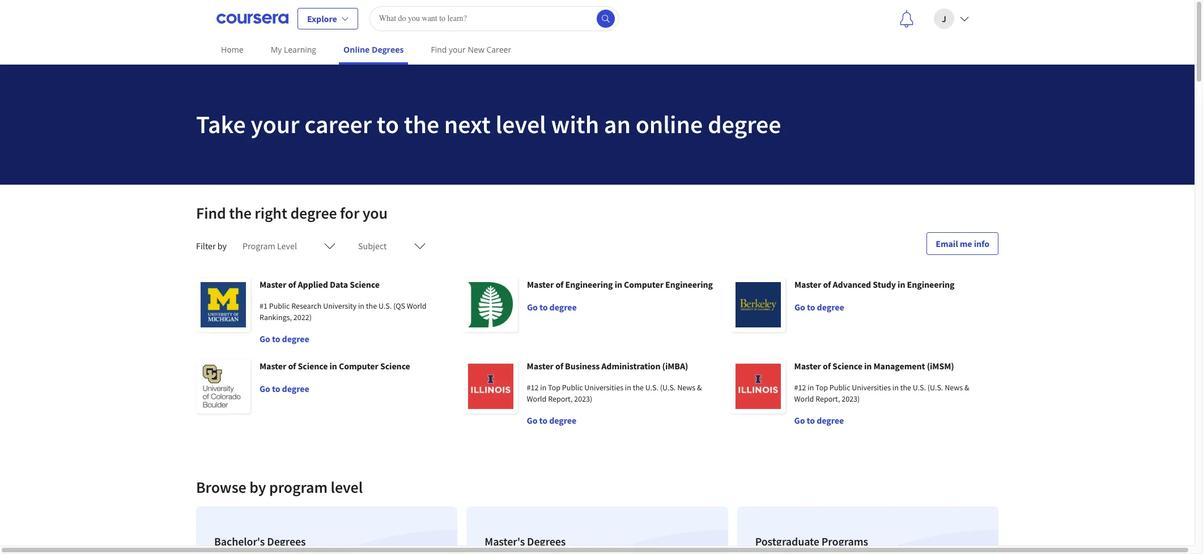 Task type: locate. For each thing, give the bounding box(es) containing it.
study
[[873, 279, 896, 290]]

news down (imsm)
[[945, 383, 963, 393]]

0 horizontal spatial by
[[218, 240, 227, 252]]

1 news from the left
[[678, 383, 696, 393]]

1 #12 from the left
[[527, 383, 539, 393]]

top for science
[[816, 383, 828, 393]]

science
[[350, 279, 380, 290], [298, 361, 328, 372], [380, 361, 410, 372], [833, 361, 863, 372]]

1 horizontal spatial find
[[431, 44, 447, 55]]

1 vertical spatial your
[[251, 109, 300, 140]]

universities for in
[[852, 383, 891, 393]]

list containing bachelor's degrees
[[192, 502, 1003, 554]]

postgraduate programs link
[[737, 507, 999, 554]]

1 top from the left
[[548, 383, 561, 393]]

of for master of engineering in computer engineering
[[556, 279, 564, 290]]

program
[[243, 240, 275, 252]]

2 university of illinois at urbana-champaign image from the left
[[731, 359, 785, 414]]

1 & from the left
[[697, 383, 702, 393]]

2 #12 from the left
[[795, 383, 806, 393]]

None search field
[[369, 6, 619, 31]]

university
[[323, 301, 357, 311]]

master's degrees
[[485, 535, 566, 549]]

degrees
[[372, 44, 404, 55], [267, 535, 306, 549], [527, 535, 566, 549]]

2 & from the left
[[965, 383, 970, 393]]

the
[[404, 109, 439, 140], [229, 203, 252, 223], [366, 301, 377, 311], [633, 383, 644, 393], [901, 383, 912, 393]]

email me info button
[[927, 232, 999, 255]]

public down the master of science in management (imsm)
[[830, 383, 851, 393]]

degrees right bachelor's
[[267, 535, 306, 549]]

0 horizontal spatial public
[[269, 301, 290, 311]]

home link
[[217, 37, 248, 62]]

master for master of science in management (imsm)
[[795, 361, 821, 372]]

2 horizontal spatial engineering
[[907, 279, 955, 290]]

1 university of illinois at urbana-champaign image from the left
[[464, 359, 518, 414]]

of
[[288, 279, 296, 290], [556, 279, 564, 290], [823, 279, 831, 290], [288, 361, 296, 372], [556, 361, 564, 372], [823, 361, 831, 372]]

0 horizontal spatial top
[[548, 383, 561, 393]]

2 news from the left
[[945, 383, 963, 393]]

2023) down the master of science in management (imsm)
[[842, 394, 860, 404]]

u.s. down administration
[[646, 383, 659, 393]]

1 horizontal spatial university of illinois at urbana-champaign image
[[731, 359, 785, 414]]

master of science in computer science
[[260, 361, 410, 372]]

subject
[[358, 240, 387, 252]]

public up rankings, on the bottom of the page
[[269, 301, 290, 311]]

world
[[407, 301, 427, 311], [527, 394, 547, 404], [795, 394, 814, 404]]

1 vertical spatial level
[[331, 477, 363, 498]]

1 horizontal spatial by
[[250, 477, 266, 498]]

(u.s. down (imba)
[[660, 383, 676, 393]]

u.s. left (qs
[[379, 301, 392, 311]]

2 report, from the left
[[816, 394, 840, 404]]

your left 'new'
[[449, 44, 466, 55]]

to
[[377, 109, 399, 140], [540, 302, 548, 313], [807, 302, 816, 313], [272, 333, 280, 345], [272, 383, 280, 395], [539, 415, 548, 426], [807, 415, 815, 426]]

1 horizontal spatial degrees
[[372, 44, 404, 55]]

by for browse
[[250, 477, 266, 498]]

explore button
[[298, 8, 358, 29]]

the left (qs
[[366, 301, 377, 311]]

your
[[449, 44, 466, 55], [251, 109, 300, 140]]

by
[[218, 240, 227, 252], [250, 477, 266, 498]]

list
[[192, 502, 1003, 554]]

degrees right online
[[372, 44, 404, 55]]

0 horizontal spatial #12
[[527, 383, 539, 393]]

(imsm)
[[927, 361, 955, 372]]

degrees for bachelor's degrees
[[267, 535, 306, 549]]

master of applied data science
[[260, 279, 380, 290]]

top
[[548, 383, 561, 393], [816, 383, 828, 393]]

find up filter by
[[196, 203, 226, 223]]

1 horizontal spatial (u.s.
[[928, 383, 944, 393]]

1 vertical spatial find
[[196, 203, 226, 223]]

#12 in top public universities in the u.s. (u.s. news & world report, 2023) down the master of science in management (imsm)
[[795, 383, 970, 404]]

0 horizontal spatial university of illinois at urbana-champaign image
[[464, 359, 518, 414]]

university of illinois at urbana-champaign image
[[464, 359, 518, 414], [731, 359, 785, 414]]

j button
[[925, 0, 978, 37]]

master of science in management (imsm)
[[795, 361, 955, 372]]

programs
[[822, 535, 869, 549]]

2 horizontal spatial u.s.
[[913, 383, 926, 393]]

2 #12 in top public universities in the u.s. (u.s. news & world report, 2023) from the left
[[795, 383, 970, 404]]

level
[[496, 109, 546, 140], [331, 477, 363, 498]]

engineering
[[566, 279, 613, 290], [666, 279, 713, 290], [907, 279, 955, 290]]

level up bachelor's degrees link
[[331, 477, 363, 498]]

What do you want to learn? text field
[[369, 6, 619, 31]]

1 #12 in top public universities in the u.s. (u.s. news & world report, 2023) from the left
[[527, 383, 702, 404]]

1 horizontal spatial computer
[[624, 279, 664, 290]]

&
[[697, 383, 702, 393], [965, 383, 970, 393]]

universities
[[585, 383, 624, 393], [852, 383, 891, 393]]

computer
[[624, 279, 664, 290], [339, 361, 379, 372]]

engineering for master of advanced study in engineering
[[907, 279, 955, 290]]

level right next
[[496, 109, 546, 140]]

bachelor's degrees link
[[196, 507, 458, 554]]

2 horizontal spatial world
[[795, 394, 814, 404]]

2 top from the left
[[816, 383, 828, 393]]

universities down master of business administration (imba)
[[585, 383, 624, 393]]

1 (u.s. from the left
[[660, 383, 676, 393]]

0 vertical spatial computer
[[624, 279, 664, 290]]

1 horizontal spatial #12
[[795, 383, 806, 393]]

0 horizontal spatial &
[[697, 383, 702, 393]]

2 2023) from the left
[[842, 394, 860, 404]]

report,
[[548, 394, 573, 404], [816, 394, 840, 404]]

1 engineering from the left
[[566, 279, 613, 290]]

filter
[[196, 240, 216, 252]]

#12 in top public universities in the u.s. (u.s. news & world report, 2023) for in
[[795, 383, 970, 404]]

university of california, berkeley image
[[731, 278, 786, 332]]

0 horizontal spatial report,
[[548, 394, 573, 404]]

2023) for business
[[574, 394, 593, 404]]

find for find your new career
[[431, 44, 447, 55]]

rankings,
[[260, 312, 292, 323]]

1 horizontal spatial level
[[496, 109, 546, 140]]

0 horizontal spatial #12 in top public universities in the u.s. (u.s. news & world report, 2023)
[[527, 383, 702, 404]]

public
[[269, 301, 290, 311], [562, 383, 583, 393], [830, 383, 851, 393]]

2023) down business
[[574, 394, 593, 404]]

0 vertical spatial level
[[496, 109, 546, 140]]

online
[[344, 44, 370, 55]]

0 horizontal spatial u.s.
[[379, 301, 392, 311]]

info
[[974, 238, 990, 249]]

go to degree
[[527, 302, 577, 313], [795, 302, 844, 313], [260, 333, 309, 345], [260, 383, 309, 395], [527, 415, 577, 426], [795, 415, 844, 426]]

2 (u.s. from the left
[[928, 383, 944, 393]]

find
[[431, 44, 447, 55], [196, 203, 226, 223]]

(u.s. for management
[[928, 383, 944, 393]]

0 vertical spatial find
[[431, 44, 447, 55]]

#12 for master of science in management (imsm)
[[795, 383, 806, 393]]

by right browse
[[250, 477, 266, 498]]

news for master of science in management (imsm)
[[945, 383, 963, 393]]

0 horizontal spatial degrees
[[267, 535, 306, 549]]

you
[[363, 203, 388, 223]]

public down business
[[562, 383, 583, 393]]

learning
[[284, 44, 316, 55]]

coursera image
[[217, 9, 289, 27]]

an
[[604, 109, 631, 140]]

0 horizontal spatial find
[[196, 203, 226, 223]]

degrees right master's
[[527, 535, 566, 549]]

master
[[260, 279, 286, 290], [527, 279, 554, 290], [795, 279, 822, 290], [260, 361, 286, 372], [527, 361, 554, 372], [795, 361, 821, 372]]

1 universities from the left
[[585, 383, 624, 393]]

#12
[[527, 383, 539, 393], [795, 383, 806, 393]]

0 horizontal spatial computer
[[339, 361, 379, 372]]

find left 'new'
[[431, 44, 447, 55]]

engineering for master of engineering in computer engineering
[[666, 279, 713, 290]]

2 horizontal spatial degrees
[[527, 535, 566, 549]]

news down (imba)
[[678, 383, 696, 393]]

1 horizontal spatial engineering
[[666, 279, 713, 290]]

1 2023) from the left
[[574, 394, 593, 404]]

#12 in top public universities in the u.s. (u.s. news & world report, 2023) down master of business administration (imba)
[[527, 383, 702, 404]]

1 horizontal spatial top
[[816, 383, 828, 393]]

(u.s. down (imsm)
[[928, 383, 944, 393]]

2023)
[[574, 394, 593, 404], [842, 394, 860, 404]]

master for master of business administration (imba)
[[527, 361, 554, 372]]

3 engineering from the left
[[907, 279, 955, 290]]

1 horizontal spatial report,
[[816, 394, 840, 404]]

email me info
[[936, 238, 990, 249]]

u.s.
[[379, 301, 392, 311], [646, 383, 659, 393], [913, 383, 926, 393]]

top for business
[[548, 383, 561, 393]]

university of illinois at urbana-champaign image for master of business administration (imba)
[[464, 359, 518, 414]]

1 horizontal spatial public
[[562, 383, 583, 393]]

0 vertical spatial your
[[449, 44, 466, 55]]

find your new career link
[[427, 37, 516, 62]]

your right take
[[251, 109, 300, 140]]

0 horizontal spatial universities
[[585, 383, 624, 393]]

2 horizontal spatial public
[[830, 383, 851, 393]]

2 universities from the left
[[852, 383, 891, 393]]

universities down the master of science in management (imsm)
[[852, 383, 891, 393]]

your for find
[[449, 44, 466, 55]]

level
[[277, 240, 297, 252]]

#12 in top public universities in the u.s. (u.s. news & world report, 2023)
[[527, 383, 702, 404], [795, 383, 970, 404]]

0 horizontal spatial (u.s.
[[660, 383, 676, 393]]

by right filter
[[218, 240, 227, 252]]

advanced
[[833, 279, 871, 290]]

1 horizontal spatial #12 in top public universities in the u.s. (u.s. news & world report, 2023)
[[795, 383, 970, 404]]

browse
[[196, 477, 246, 498]]

1 horizontal spatial &
[[965, 383, 970, 393]]

1 horizontal spatial u.s.
[[646, 383, 659, 393]]

master for master of applied data science
[[260, 279, 286, 290]]

1 horizontal spatial world
[[527, 394, 547, 404]]

in
[[615, 279, 622, 290], [898, 279, 906, 290], [358, 301, 365, 311], [330, 361, 337, 372], [865, 361, 872, 372], [540, 383, 547, 393], [625, 383, 631, 393], [808, 383, 814, 393], [893, 383, 899, 393]]

0 horizontal spatial news
[[678, 383, 696, 393]]

0 horizontal spatial world
[[407, 301, 427, 311]]

1 vertical spatial computer
[[339, 361, 379, 372]]

1 horizontal spatial news
[[945, 383, 963, 393]]

0 horizontal spatial your
[[251, 109, 300, 140]]

u.s. for master of science in management (imsm)
[[913, 383, 926, 393]]

2 engineering from the left
[[666, 279, 713, 290]]

program
[[269, 477, 328, 498]]

0 horizontal spatial level
[[331, 477, 363, 498]]

master for master of advanced study in engineering
[[795, 279, 822, 290]]

0 vertical spatial by
[[218, 240, 227, 252]]

u.s. down management
[[913, 383, 926, 393]]

degree
[[708, 109, 781, 140], [290, 203, 337, 223], [550, 302, 577, 313], [817, 302, 844, 313], [282, 333, 309, 345], [282, 383, 309, 395], [549, 415, 577, 426], [817, 415, 844, 426]]

1 vertical spatial by
[[250, 477, 266, 498]]

news
[[678, 383, 696, 393], [945, 383, 963, 393]]

0 horizontal spatial engineering
[[566, 279, 613, 290]]

of for master of advanced study in engineering
[[823, 279, 831, 290]]

of for master of applied data science
[[288, 279, 296, 290]]

go
[[527, 302, 538, 313], [795, 302, 806, 313], [260, 333, 270, 345], [260, 383, 270, 395], [527, 415, 538, 426], [795, 415, 805, 426]]

1 report, from the left
[[548, 394, 573, 404]]

1 horizontal spatial universities
[[852, 383, 891, 393]]

0 horizontal spatial 2023)
[[574, 394, 593, 404]]

(u.s.
[[660, 383, 676, 393], [928, 383, 944, 393]]

administration
[[602, 361, 661, 372]]

browse by program level
[[196, 477, 363, 498]]

1 horizontal spatial 2023)
[[842, 394, 860, 404]]

#12 for master of business administration (imba)
[[527, 383, 539, 393]]

master of engineering in computer engineering
[[527, 279, 713, 290]]

1 horizontal spatial your
[[449, 44, 466, 55]]



Task type: vqa. For each thing, say whether or not it's contained in the screenshot.
Master's Degrees
yes



Task type: describe. For each thing, give the bounding box(es) containing it.
2023) for science
[[842, 394, 860, 404]]

program level
[[243, 240, 297, 252]]

my
[[271, 44, 282, 55]]

& for master of business administration (imba)
[[697, 383, 702, 393]]

world inside #1 public research university in the u.s. (qs world rankings, 2022)
[[407, 301, 427, 311]]

program level button
[[236, 232, 342, 260]]

business
[[565, 361, 600, 372]]

(u.s. for (imba)
[[660, 383, 676, 393]]

u.s. inside #1 public research university in the u.s. (qs world rankings, 2022)
[[379, 301, 392, 311]]

public for master of business administration (imba)
[[562, 383, 583, 393]]

#1 public research university in the u.s. (qs world rankings, 2022)
[[260, 301, 427, 323]]

degrees for master's degrees
[[527, 535, 566, 549]]

bachelor's
[[214, 535, 265, 549]]

of for master of science in computer science
[[288, 361, 296, 372]]

home
[[221, 44, 244, 55]]

postgraduate
[[756, 535, 820, 549]]

the inside #1 public research university in the u.s. (qs world rankings, 2022)
[[366, 301, 377, 311]]

find the right degree for you
[[196, 203, 388, 223]]

new
[[468, 44, 485, 55]]

online
[[636, 109, 703, 140]]

#1
[[260, 301, 268, 311]]

university of illinois at urbana-champaign image for master of science in management (imsm)
[[731, 359, 785, 414]]

find your new career
[[431, 44, 511, 55]]

career
[[487, 44, 511, 55]]

master's
[[485, 535, 525, 549]]

the left next
[[404, 109, 439, 140]]

the down management
[[901, 383, 912, 393]]

my learning
[[271, 44, 316, 55]]

dartmouth college image
[[464, 278, 518, 332]]

email
[[936, 238, 958, 249]]

postgraduate programs
[[756, 535, 869, 549]]

#12 in top public universities in the u.s. (u.s. news & world report, 2023) for administration
[[527, 383, 702, 404]]

computer for science
[[339, 361, 379, 372]]

online degrees
[[344, 44, 404, 55]]

explore
[[307, 13, 337, 24]]

news for master of business administration (imba)
[[678, 383, 696, 393]]

master for master of engineering in computer engineering
[[527, 279, 554, 290]]

take
[[196, 109, 246, 140]]

public for master of science in management (imsm)
[[830, 383, 851, 393]]

master of advanced study in engineering
[[795, 279, 955, 290]]

university of michigan image
[[196, 278, 251, 332]]

research
[[292, 301, 322, 311]]

world for master of business administration (imba)
[[527, 394, 547, 404]]

the down administration
[[633, 383, 644, 393]]

management
[[874, 361, 926, 372]]

your for take
[[251, 109, 300, 140]]

me
[[960, 238, 973, 249]]

world for master of science in management (imsm)
[[795, 394, 814, 404]]

j
[[942, 13, 947, 24]]

report, for business
[[548, 394, 573, 404]]

bachelor's degrees
[[214, 535, 306, 549]]

2022)
[[294, 312, 312, 323]]

master of business administration (imba)
[[527, 361, 688, 372]]

report, for science
[[816, 394, 840, 404]]

the left right
[[229, 203, 252, 223]]

master for master of science in computer science
[[260, 361, 286, 372]]

right
[[255, 203, 287, 223]]

applied
[[298, 279, 328, 290]]

subject button
[[351, 232, 432, 260]]

next
[[444, 109, 491, 140]]

data
[[330, 279, 348, 290]]

master's degrees link
[[467, 507, 728, 554]]

filter by
[[196, 240, 227, 252]]

degrees for online degrees
[[372, 44, 404, 55]]

of for master of science in management (imsm)
[[823, 361, 831, 372]]

my learning link
[[266, 37, 321, 62]]

(qs
[[393, 301, 405, 311]]

for
[[340, 203, 360, 223]]

online degrees link
[[339, 37, 408, 65]]

& for master of science in management (imsm)
[[965, 383, 970, 393]]

in inside #1 public research university in the u.s. (qs world rankings, 2022)
[[358, 301, 365, 311]]

career
[[305, 109, 372, 140]]

university of colorado boulder image
[[196, 359, 251, 414]]

universities for administration
[[585, 383, 624, 393]]

of for master of business administration (imba)
[[556, 361, 564, 372]]

with
[[551, 109, 599, 140]]

(imba)
[[662, 361, 688, 372]]

find for find the right degree for you
[[196, 203, 226, 223]]

public inside #1 public research university in the u.s. (qs world rankings, 2022)
[[269, 301, 290, 311]]

u.s. for master of business administration (imba)
[[646, 383, 659, 393]]

by for filter
[[218, 240, 227, 252]]

take your career to the next level with an online degree
[[196, 109, 781, 140]]

computer for engineering
[[624, 279, 664, 290]]



